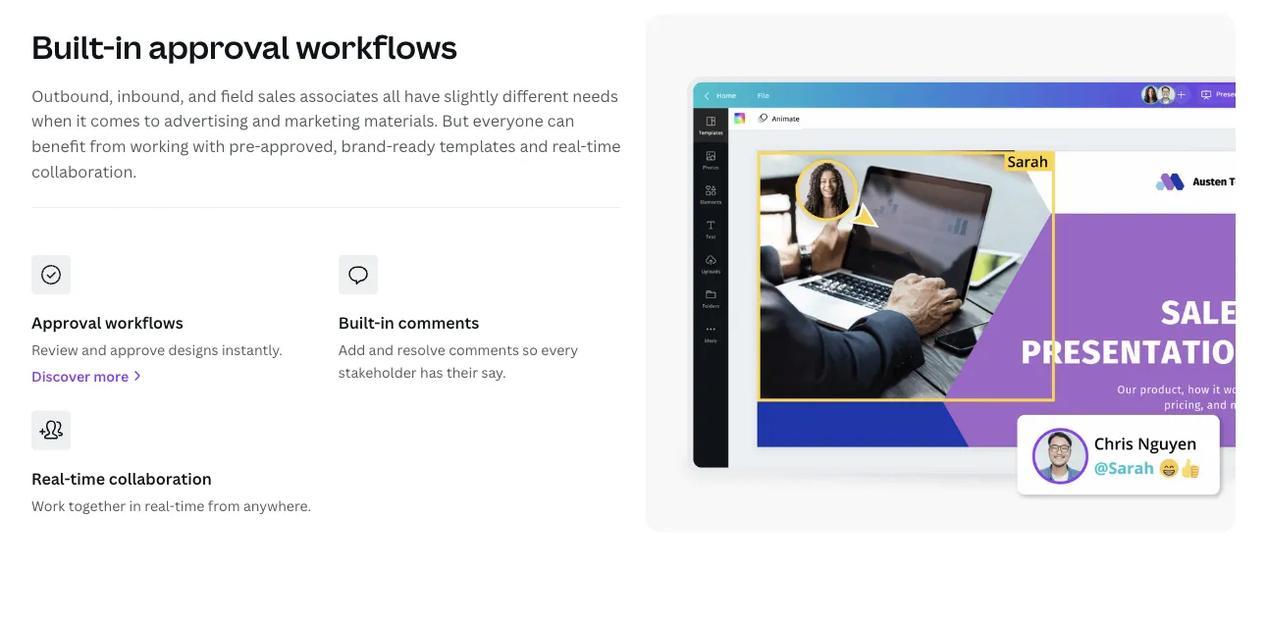 Task type: locate. For each thing, give the bounding box(es) containing it.
brand-
[[341, 135, 392, 156]]

together
[[68, 496, 126, 515]]

in
[[115, 26, 142, 68], [380, 312, 394, 333], [129, 496, 141, 515]]

1 horizontal spatial from
[[208, 496, 240, 515]]

sales
[[258, 85, 296, 106]]

different
[[502, 85, 569, 106]]

built- up add
[[338, 312, 380, 333]]

2 vertical spatial in
[[129, 496, 141, 515]]

0 horizontal spatial real-
[[145, 496, 175, 515]]

from down the comes
[[89, 135, 126, 156]]

slightly
[[444, 85, 499, 106]]

comments
[[398, 312, 479, 333], [449, 341, 519, 359]]

workflows
[[296, 26, 457, 68], [105, 312, 183, 333]]

and
[[188, 85, 217, 106], [252, 110, 281, 131], [520, 135, 548, 156], [82, 341, 107, 359], [369, 341, 394, 359]]

time down collaboration
[[175, 496, 205, 515]]

with
[[193, 135, 225, 156]]

stakeholder
[[338, 363, 417, 381]]

comments up resolve
[[398, 312, 479, 333]]

1 vertical spatial from
[[208, 496, 240, 515]]

workflows inside approval workflows review and approve designs instantly.
[[105, 312, 183, 333]]

workflows up approve
[[105, 312, 183, 333]]

in up stakeholder
[[380, 312, 394, 333]]

built-in approval workflows
[[31, 26, 457, 68]]

field
[[220, 85, 254, 106]]

every
[[541, 341, 578, 359]]

have
[[404, 85, 440, 106]]

0 horizontal spatial built-
[[31, 26, 115, 68]]

real-
[[552, 135, 587, 156], [145, 496, 175, 515]]

built- inside 'built-in comments add and resolve comments so every stakeholder has their say.'
[[338, 312, 380, 333]]

real- down collaboration
[[145, 496, 175, 515]]

in down collaboration
[[129, 496, 141, 515]]

collaboration
[[109, 468, 212, 489]]

1 vertical spatial in
[[380, 312, 394, 333]]

time inside the outbound, inbound, and field sales associates all have slightly different needs when it comes to advertising and marketing materials. but everyone can benefit from working with pre-approved, brand-ready templates and real-time collaboration.
[[587, 135, 621, 156]]

pre-
[[229, 135, 260, 156]]

in inside real-time collaboration work together in real-time from anywhere.
[[129, 496, 141, 515]]

from inside real-time collaboration work together in real-time from anywhere.
[[208, 496, 240, 515]]

0 vertical spatial real-
[[552, 135, 587, 156]]

0 horizontal spatial from
[[89, 135, 126, 156]]

0 vertical spatial time
[[587, 135, 621, 156]]

comes
[[90, 110, 140, 131]]

and up stakeholder
[[369, 341, 394, 359]]

built-
[[31, 26, 115, 68], [338, 312, 380, 333]]

1 horizontal spatial real-
[[552, 135, 587, 156]]

working
[[130, 135, 189, 156]]

but
[[442, 110, 469, 131]]

everyone
[[473, 110, 543, 131]]

and up discover more
[[82, 341, 107, 359]]

from
[[89, 135, 126, 156], [208, 496, 240, 515]]

anywhere.
[[243, 496, 311, 515]]

their
[[446, 363, 478, 381]]

associates
[[300, 85, 379, 106]]

marketing
[[284, 110, 360, 131]]

instantly.
[[222, 341, 283, 359]]

time up together
[[70, 468, 105, 489]]

sales team collaboration in canva presentation image
[[645, 14, 1236, 533]]

approved,
[[260, 135, 337, 156]]

1 horizontal spatial built-
[[338, 312, 380, 333]]

resolve
[[397, 341, 445, 359]]

can
[[547, 110, 574, 131]]

0 vertical spatial built-
[[31, 26, 115, 68]]

real- down can at the top of page
[[552, 135, 587, 156]]

time down needs
[[587, 135, 621, 156]]

0 vertical spatial from
[[89, 135, 126, 156]]

time
[[587, 135, 621, 156], [70, 468, 105, 489], [175, 496, 205, 515]]

built- up outbound,
[[31, 26, 115, 68]]

0 vertical spatial workflows
[[296, 26, 457, 68]]

add
[[338, 341, 365, 359]]

real- inside the outbound, inbound, and field sales associates all have slightly different needs when it comes to advertising and marketing materials. but everyone can benefit from working with pre-approved, brand-ready templates and real-time collaboration.
[[552, 135, 587, 156]]

collaboration.
[[31, 160, 137, 181]]

and inside approval workflows review and approve designs instantly.
[[82, 341, 107, 359]]

from left anywhere.
[[208, 496, 240, 515]]

0 vertical spatial in
[[115, 26, 142, 68]]

0 horizontal spatial time
[[70, 468, 105, 489]]

2 horizontal spatial time
[[587, 135, 621, 156]]

1 vertical spatial built-
[[338, 312, 380, 333]]

built- for built-in approval workflows
[[31, 26, 115, 68]]

1 vertical spatial real-
[[145, 496, 175, 515]]

advertising
[[164, 110, 248, 131]]

from inside the outbound, inbound, and field sales associates all have slightly different needs when it comes to advertising and marketing materials. but everyone can benefit from working with pre-approved, brand-ready templates and real-time collaboration.
[[89, 135, 126, 156]]

1 vertical spatial comments
[[449, 341, 519, 359]]

workflows up all
[[296, 26, 457, 68]]

built-in comments add and resolve comments so every stakeholder has their say.
[[338, 312, 578, 381]]

1 horizontal spatial time
[[175, 496, 205, 515]]

work
[[31, 496, 65, 515]]

so
[[522, 341, 538, 359]]

approval
[[149, 26, 289, 68]]

materials.
[[364, 110, 438, 131]]

in up inbound,
[[115, 26, 142, 68]]

comments up say. on the bottom of the page
[[449, 341, 519, 359]]

1 vertical spatial workflows
[[105, 312, 183, 333]]

in inside 'built-in comments add and resolve comments so every stakeholder has their say.'
[[380, 312, 394, 333]]

0 horizontal spatial workflows
[[105, 312, 183, 333]]



Task type: vqa. For each thing, say whether or not it's contained in the screenshot.
Built- to the right
yes



Task type: describe. For each thing, give the bounding box(es) containing it.
and up advertising
[[188, 85, 217, 106]]

inbound,
[[117, 85, 184, 106]]

real-
[[31, 468, 70, 489]]

in for comments
[[380, 312, 394, 333]]

discover
[[31, 367, 90, 385]]

discover more
[[31, 367, 129, 385]]

real-time collaboration work together in real-time from anywhere.
[[31, 468, 311, 515]]

and down sales
[[252, 110, 281, 131]]

approval
[[31, 312, 101, 333]]

to
[[144, 110, 160, 131]]

ready
[[392, 135, 436, 156]]

approve
[[110, 341, 165, 359]]

has
[[420, 363, 443, 381]]

built- for built-in comments add and resolve comments so every stakeholder has their say.
[[338, 312, 380, 333]]

templates
[[439, 135, 516, 156]]

when
[[31, 110, 72, 131]]

2 vertical spatial time
[[175, 496, 205, 515]]

approval workflows review and approve designs instantly.
[[31, 312, 283, 359]]

more
[[94, 367, 129, 385]]

1 vertical spatial time
[[70, 468, 105, 489]]

needs
[[572, 85, 618, 106]]

benefit
[[31, 135, 86, 156]]

and down everyone
[[520, 135, 548, 156]]

and inside 'built-in comments add and resolve comments so every stakeholder has their say.'
[[369, 341, 394, 359]]

outbound,
[[31, 85, 113, 106]]

1 horizontal spatial workflows
[[296, 26, 457, 68]]

review
[[31, 341, 78, 359]]

say.
[[481, 363, 506, 381]]

it
[[76, 110, 87, 131]]

discover more link
[[31, 365, 315, 387]]

0 vertical spatial comments
[[398, 312, 479, 333]]

in for approval
[[115, 26, 142, 68]]

real- inside real-time collaboration work together in real-time from anywhere.
[[145, 496, 175, 515]]

outbound, inbound, and field sales associates all have slightly different needs when it comes to advertising and marketing materials. but everyone can benefit from working with pre-approved, brand-ready templates and real-time collaboration.
[[31, 85, 621, 181]]

designs
[[168, 341, 218, 359]]

all
[[382, 85, 400, 106]]



